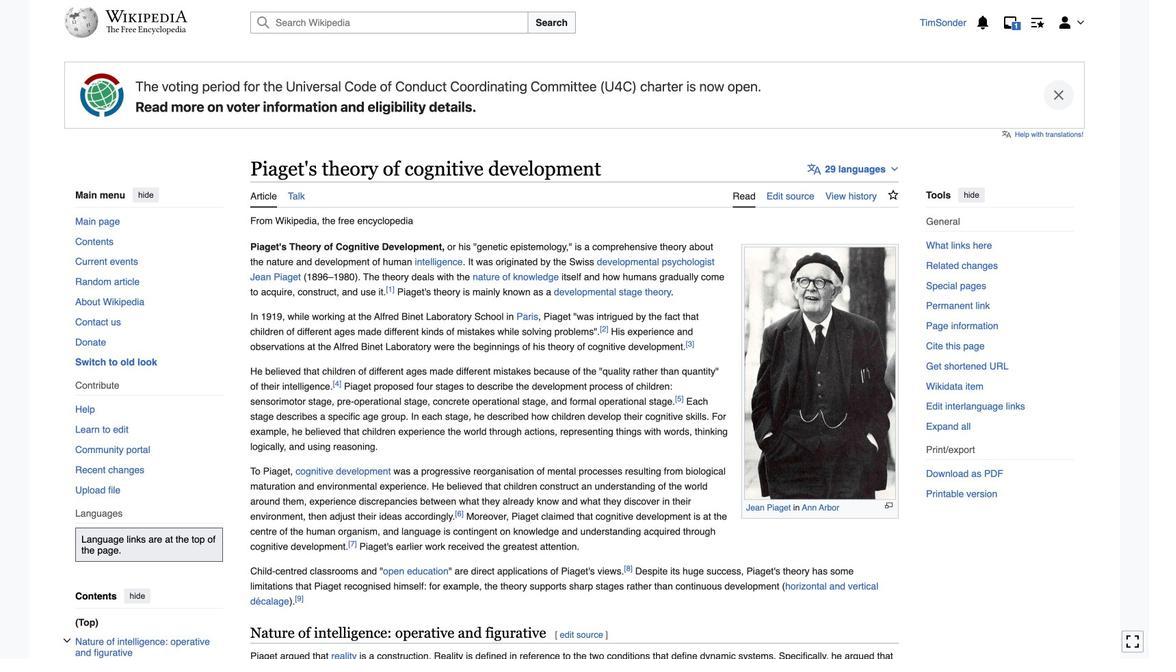 Task type: vqa. For each thing, say whether or not it's contained in the screenshot.
Edit corresponding to Edit
no



Task type: locate. For each thing, give the bounding box(es) containing it.
wikipedia image
[[105, 10, 188, 23]]

None search field
[[234, 12, 920, 34]]

main content
[[245, 155, 1085, 659]]

useravatar image
[[1059, 16, 1072, 29]]



Task type: describe. For each thing, give the bounding box(es) containing it.
your alerts image
[[977, 16, 990, 29]]

add this page to your watchlist [ctrl-option-w] image
[[888, 189, 899, 200]]

Search Wikipedia search field
[[250, 12, 529, 34]]

personal tools navigation
[[920, 12, 1089, 34]]

the free encyclopedia image
[[106, 26, 186, 35]]

language progressive image
[[808, 162, 821, 176]]

fullscreen image
[[1126, 635, 1140, 648]]

the list of pages you are monitoring for changes [ctrl-option-l] image
[[1031, 16, 1045, 29]]

x small image
[[63, 636, 71, 644]]

your notices image
[[1004, 16, 1018, 29]]



